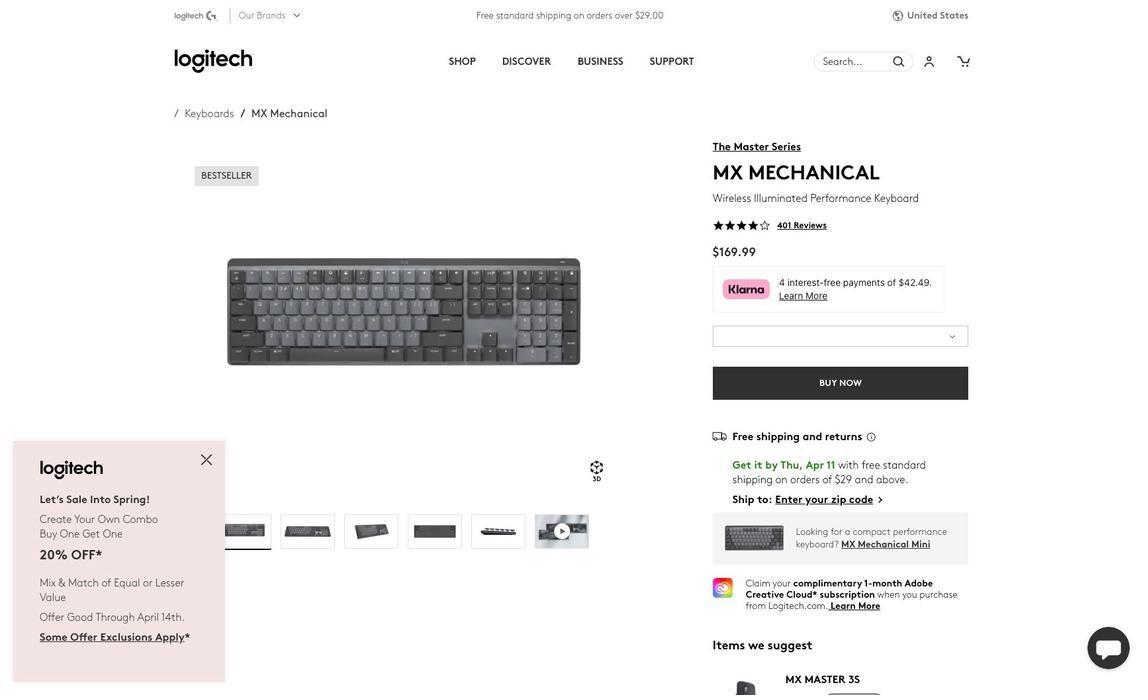 Task type: locate. For each thing, give the bounding box(es) containing it.
star image
[[713, 220, 724, 231], [724, 220, 736, 231], [736, 220, 748, 231], [748, 220, 759, 231]]

hero logo image
[[174, 50, 253, 73]]

mx mechanical view 1 image
[[174, 151, 633, 495], [218, 515, 271, 548]]

mx mechanical view 2 image
[[282, 515, 335, 548]]

0 vertical spatial mx mechanical view 1 image
[[174, 151, 633, 495]]

none radio the mx mechanical view 3
[[344, 514, 399, 549]]

none radio mx mechanical view 4
[[408, 514, 462, 549]]

None radio
[[472, 514, 526, 549]]

mx mechanical view 5 image
[[472, 515, 525, 548]]

none radio the mx mechanical view 6
[[535, 514, 589, 549]]

breadcrumb navigation menu element
[[174, 107, 632, 120]]

1 star image from the left
[[713, 220, 724, 231]]

gallery option group
[[174, 500, 632, 553]]

None radio
[[217, 514, 272, 549], [281, 514, 335, 549], [344, 514, 399, 549], [408, 514, 462, 549], [535, 514, 589, 549], [217, 514, 272, 549]]

2 world image
[[893, 10, 907, 22]]

mx mechanical view 6 image
[[536, 515, 589, 548]]

4 star image from the left
[[748, 220, 759, 231]]

tab list
[[352, 32, 791, 91]]

1 vertical spatial mx mechanical view 1 image
[[218, 515, 271, 548]]



Task type: describe. For each thing, give the bounding box(es) containing it.
mx mechanical mini thumbnail image image
[[713, 518, 796, 559]]

mx mechanical view 3 image
[[345, 515, 398, 548]]

none radio inside gallery option group
[[472, 514, 526, 549]]

complimentary membership to adobe creative cloud image
[[713, 578, 733, 597]]

site notification dialog
[[13, 441, 225, 682]]

2 star image from the left
[[724, 220, 736, 231]]

mx mechanical view 1 image inside gallery option group
[[218, 515, 271, 548]]

empty star image
[[759, 220, 771, 231]]

logitech region
[[0, 0, 1143, 695]]

none radio mx mechanical view 2
[[281, 514, 335, 549]]

mx mechanical view 4 image
[[409, 515, 462, 548]]

tab list inside logitech region
[[352, 32, 791, 91]]

shipping info image
[[862, 427, 882, 445]]

logitech g image
[[174, 11, 218, 21]]

mx master 3s image
[[717, 680, 768, 695]]

3 star image from the left
[[736, 220, 748, 231]]



Task type: vqa. For each thing, say whether or not it's contained in the screenshot.
Free Shipping Icon
no



